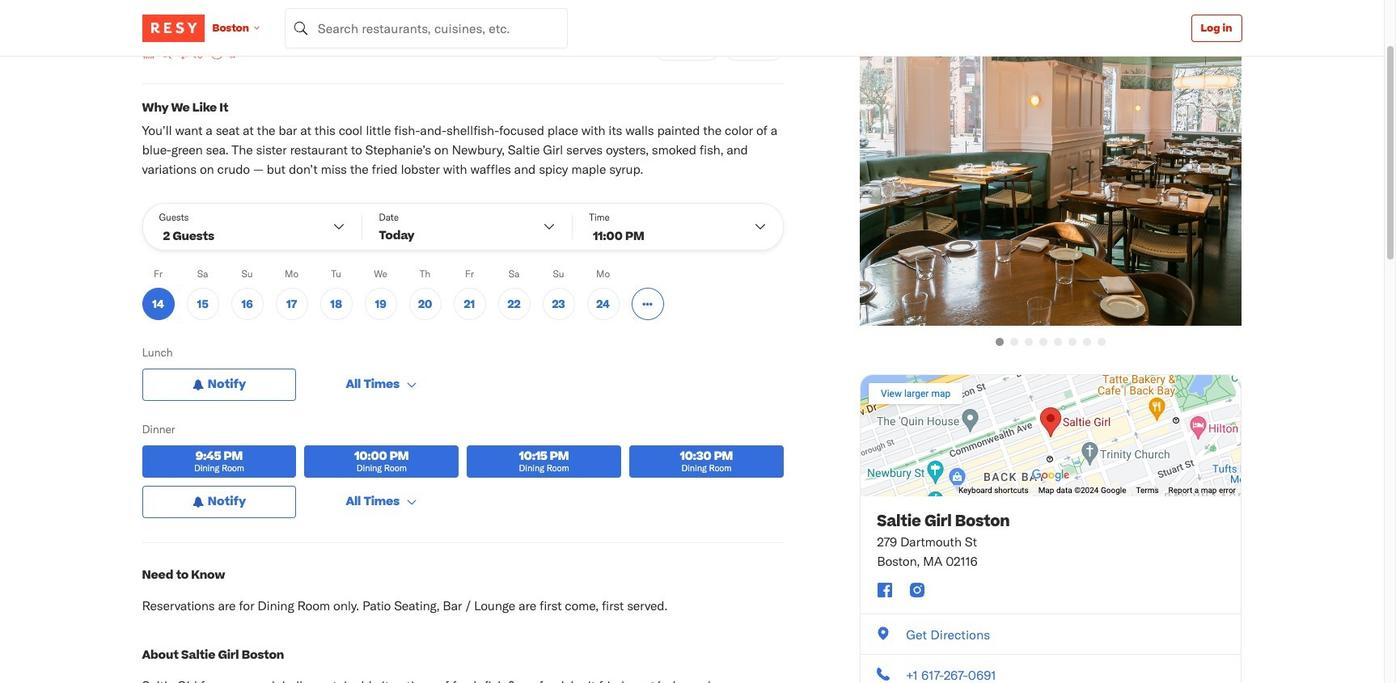 Task type: describe. For each thing, give the bounding box(es) containing it.
Search restaurants, cuisines, etc. text field
[[285, 8, 568, 48]]



Task type: vqa. For each thing, say whether or not it's contained in the screenshot.
the 4.4 out of 5 stars icon
yes



Task type: locate. For each thing, give the bounding box(es) containing it.
None field
[[285, 8, 568, 48]]

4.4 out of 5 stars image
[[142, 6, 168, 22]]



